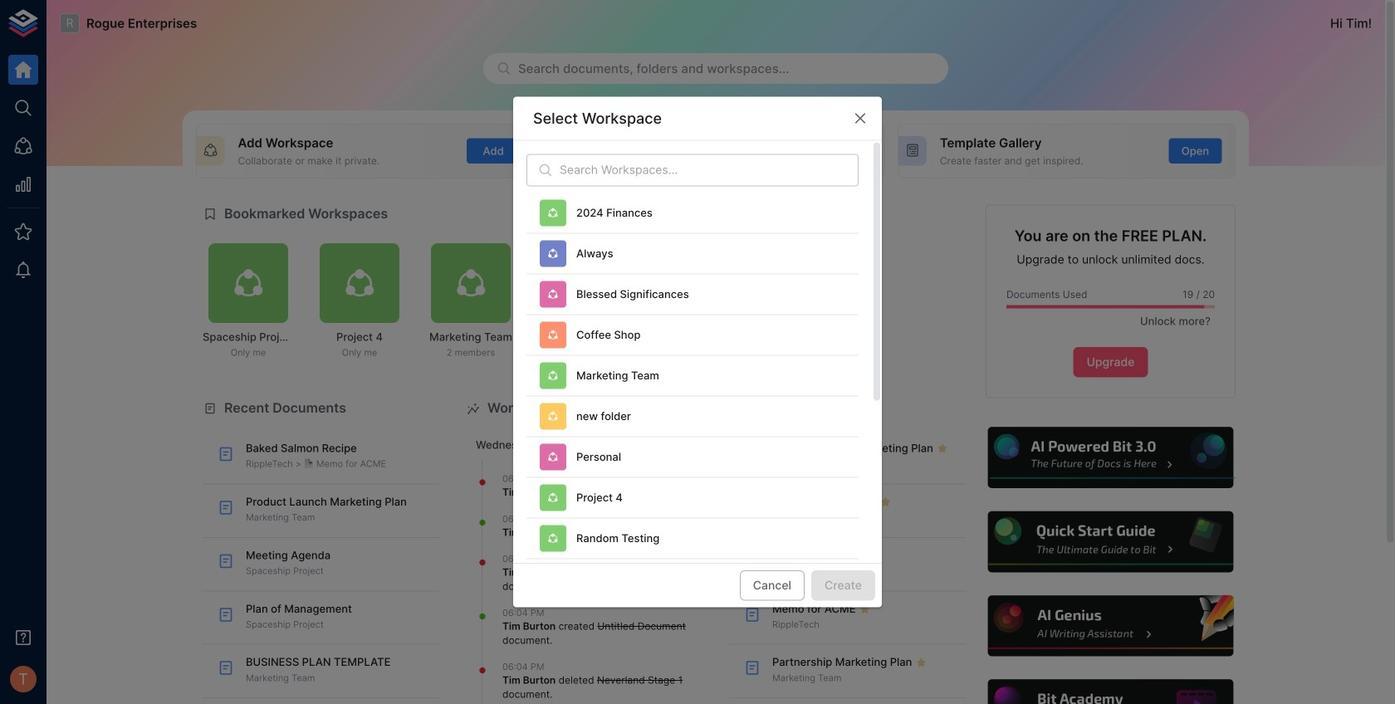 Task type: vqa. For each thing, say whether or not it's contained in the screenshot.
Search Workspaces... TEXT BOX
yes



Task type: locate. For each thing, give the bounding box(es) containing it.
4 help image from the top
[[986, 678, 1236, 705]]

help image
[[986, 425, 1236, 491], [986, 509, 1236, 575], [986, 593, 1236, 659], [986, 678, 1236, 705]]

Search Workspaces... text field
[[560, 154, 859, 187]]

dialog
[[513, 97, 882, 705]]



Task type: describe. For each thing, give the bounding box(es) containing it.
1 help image from the top
[[986, 425, 1236, 491]]

3 help image from the top
[[986, 593, 1236, 659]]

2 help image from the top
[[986, 509, 1236, 575]]



